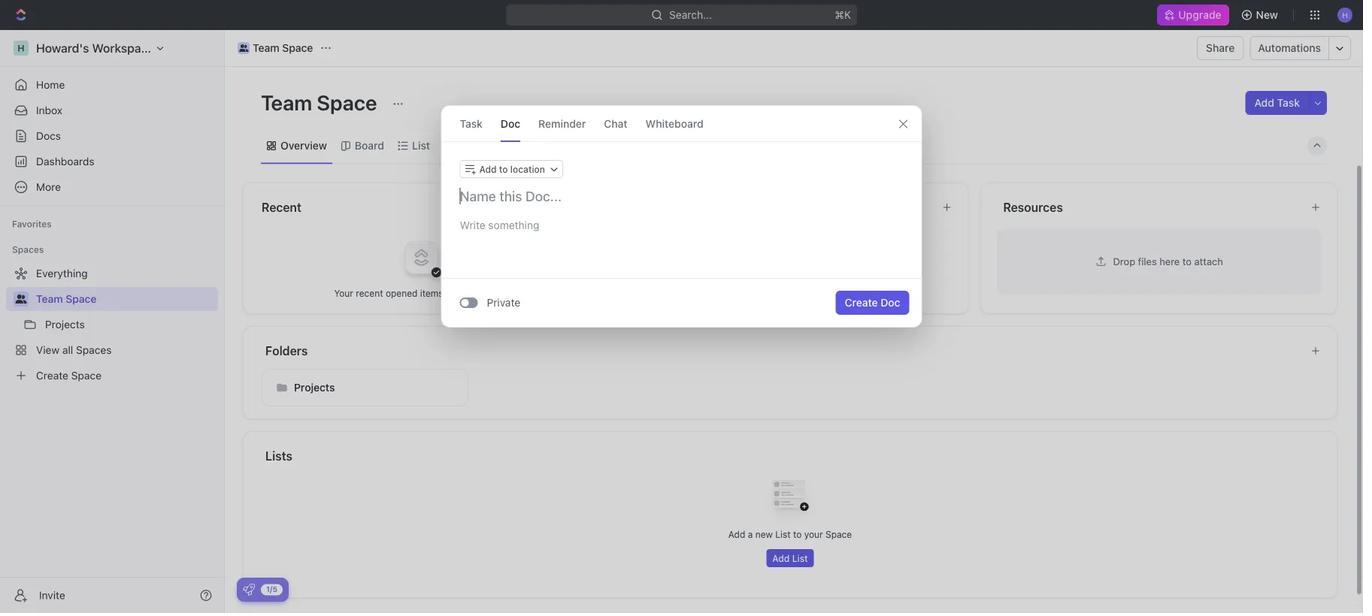 Task type: vqa. For each thing, say whether or not it's contained in the screenshot.
"tree" in the Sidebar Navigation
no



Task type: describe. For each thing, give the bounding box(es) containing it.
any
[[777, 288, 792, 298]]

1 horizontal spatial user group image
[[239, 44, 248, 52]]

gantt link
[[527, 135, 558, 156]]

dashboards
[[36, 155, 94, 168]]

private
[[487, 297, 520, 309]]

new
[[1256, 9, 1278, 21]]

will
[[446, 288, 460, 298]]

to left the this
[[819, 288, 827, 298]]

home
[[36, 79, 65, 91]]

add to location button
[[460, 160, 563, 178]]

files
[[1138, 256, 1157, 267]]

1 vertical spatial docs
[[795, 288, 816, 298]]

add task button
[[1245, 91, 1309, 115]]

whiteboard button
[[646, 106, 704, 141]]

add for add task
[[1254, 97, 1274, 109]]

dialog containing task
[[441, 105, 922, 328]]

chat
[[604, 117, 627, 130]]

no lists icon. image
[[760, 468, 820, 528]]

resources button
[[1002, 198, 1298, 216]]

search...
[[669, 9, 712, 21]]

automations button
[[1251, 37, 1328, 59]]

you haven't added any docs to this location.
[[696, 288, 884, 298]]

sidebar navigation
[[0, 30, 225, 613]]

added
[[748, 288, 775, 298]]

share
[[1206, 42, 1235, 54]]

overview
[[280, 139, 327, 152]]

new
[[755, 529, 773, 539]]

reminder
[[538, 117, 586, 130]]

reminder button
[[538, 106, 586, 141]]

add list
[[772, 553, 808, 564]]

location.
[[848, 288, 884, 298]]

invite
[[39, 589, 65, 602]]

⌘k
[[835, 9, 851, 21]]

add for add a new list to your space
[[728, 529, 745, 539]]

task inside dialog
[[460, 117, 483, 130]]

doc inside button
[[881, 297, 900, 309]]

upgrade link
[[1157, 5, 1229, 26]]

upgrade
[[1178, 9, 1221, 21]]

folders button
[[265, 342, 1298, 360]]

team space tree
[[6, 262, 218, 388]]

table link
[[583, 135, 613, 156]]

inbox link
[[6, 98, 218, 123]]

whiteboard
[[646, 117, 704, 130]]

list link
[[409, 135, 430, 156]]

calendar
[[458, 139, 503, 152]]

Name this Doc... field
[[442, 187, 921, 205]]

task inside button
[[1277, 97, 1300, 109]]

to inside button
[[499, 164, 508, 174]]

drop files here to attach
[[1113, 256, 1223, 267]]

dashboards link
[[6, 150, 218, 174]]

here.
[[487, 288, 508, 298]]

location
[[510, 164, 545, 174]]

doc button
[[501, 106, 520, 141]]

projects
[[294, 381, 335, 394]]

team inside tree
[[36, 293, 63, 305]]

attach
[[1194, 256, 1223, 267]]

overview link
[[277, 135, 327, 156]]

your
[[334, 288, 353, 298]]

inbox
[[36, 104, 62, 117]]

no recent items image
[[391, 227, 451, 287]]



Task type: locate. For each thing, give the bounding box(es) containing it.
1 horizontal spatial list
[[775, 529, 791, 539]]

table
[[586, 139, 613, 152]]

to left the location
[[499, 164, 508, 174]]

your
[[804, 529, 823, 539]]

0 vertical spatial docs
[[36, 130, 61, 142]]

no most used docs image
[[760, 227, 820, 287]]

list right new
[[775, 529, 791, 539]]

new button
[[1235, 3, 1287, 27]]

1 vertical spatial task
[[460, 117, 483, 130]]

haven't
[[714, 288, 745, 298]]

add to location button
[[460, 160, 563, 178]]

drop
[[1113, 256, 1135, 267]]

0 vertical spatial doc
[[501, 117, 520, 130]]

folders
[[265, 344, 308, 358]]

1 vertical spatial user group image
[[15, 295, 27, 304]]

1 vertical spatial team
[[261, 90, 312, 115]]

gantt
[[530, 139, 558, 152]]

docs down inbox
[[36, 130, 61, 142]]

lists button
[[265, 447, 1319, 465]]

2 horizontal spatial list
[[792, 553, 808, 564]]

add for add to location
[[479, 164, 497, 174]]

team space link
[[234, 39, 317, 57], [36, 287, 215, 311]]

create
[[845, 297, 878, 309]]

add down calendar
[[479, 164, 497, 174]]

1 vertical spatial doc
[[881, 297, 900, 309]]

favorites
[[12, 219, 52, 229]]

dialog
[[441, 105, 922, 328]]

1/5
[[266, 585, 277, 594]]

add list button
[[766, 549, 814, 567]]

1 vertical spatial team space
[[261, 90, 381, 115]]

this
[[830, 288, 846, 298]]

projects button
[[262, 369, 468, 406]]

recent
[[356, 288, 383, 298]]

favorites button
[[6, 215, 58, 233]]

1 vertical spatial team space link
[[36, 287, 215, 311]]

items
[[420, 288, 443, 298]]

your recent opened items will show here.
[[334, 288, 508, 298]]

1 horizontal spatial team space link
[[234, 39, 317, 57]]

1 vertical spatial list
[[775, 529, 791, 539]]

automations
[[1258, 42, 1321, 54]]

0 vertical spatial team space
[[253, 42, 313, 54]]

to right here
[[1182, 256, 1192, 267]]

0 horizontal spatial docs
[[36, 130, 61, 142]]

you
[[696, 288, 712, 298]]

2 vertical spatial team
[[36, 293, 63, 305]]

docs link
[[6, 124, 218, 148]]

user group image
[[239, 44, 248, 52], [15, 295, 27, 304]]

0 vertical spatial task
[[1277, 97, 1300, 109]]

doc right create
[[881, 297, 900, 309]]

to left your
[[793, 529, 802, 539]]

add for add list
[[772, 553, 790, 564]]

user group image inside team space tree
[[15, 295, 27, 304]]

space
[[282, 42, 313, 54], [317, 90, 377, 115], [66, 293, 97, 305], [826, 529, 852, 539]]

board
[[355, 139, 384, 152]]

task down automations button
[[1277, 97, 1300, 109]]

1 horizontal spatial task
[[1277, 97, 1300, 109]]

space inside tree
[[66, 293, 97, 305]]

team
[[253, 42, 279, 54], [261, 90, 312, 115], [36, 293, 63, 305]]

list
[[412, 139, 430, 152], [775, 529, 791, 539], [792, 553, 808, 564]]

doc up calendar
[[501, 117, 520, 130]]

chat button
[[604, 106, 627, 141]]

share button
[[1197, 36, 1244, 60]]

add a new list to your space
[[728, 529, 852, 539]]

2 vertical spatial team space
[[36, 293, 97, 305]]

here
[[1160, 256, 1180, 267]]

add left a
[[728, 529, 745, 539]]

create doc
[[845, 297, 900, 309]]

0 vertical spatial list
[[412, 139, 430, 152]]

2 vertical spatial list
[[792, 553, 808, 564]]

onboarding checklist button element
[[243, 584, 255, 596]]

recent
[[262, 200, 301, 214]]

show
[[462, 288, 484, 298]]

docs inside sidebar navigation
[[36, 130, 61, 142]]

onboarding checklist button image
[[243, 584, 255, 596]]

0 horizontal spatial user group image
[[15, 295, 27, 304]]

add down automations button
[[1254, 97, 1274, 109]]

0 horizontal spatial team space link
[[36, 287, 215, 311]]

create doc button
[[836, 291, 909, 315]]

docs right any at the right top
[[795, 288, 816, 298]]

0 horizontal spatial list
[[412, 139, 430, 152]]

resources
[[1003, 200, 1063, 214]]

list down add a new list to your space
[[792, 553, 808, 564]]

lists
[[265, 449, 292, 463]]

home link
[[6, 73, 218, 97]]

add down add a new list to your space
[[772, 553, 790, 564]]

0 vertical spatial team
[[253, 42, 279, 54]]

0 horizontal spatial task
[[460, 117, 483, 130]]

opened
[[386, 288, 418, 298]]

add task
[[1254, 97, 1300, 109]]

team space link inside tree
[[36, 287, 215, 311]]

team space inside tree
[[36, 293, 97, 305]]

list right board
[[412, 139, 430, 152]]

list inside button
[[792, 553, 808, 564]]

add to location
[[479, 164, 545, 174]]

task
[[1277, 97, 1300, 109], [460, 117, 483, 130]]

add inside dropdown button
[[479, 164, 497, 174]]

a
[[748, 529, 753, 539]]

task button
[[460, 106, 483, 141]]

0 vertical spatial team space link
[[234, 39, 317, 57]]

to
[[499, 164, 508, 174], [1182, 256, 1192, 267], [819, 288, 827, 298], [793, 529, 802, 539]]

add
[[1254, 97, 1274, 109], [479, 164, 497, 174], [728, 529, 745, 539], [772, 553, 790, 564]]

board link
[[352, 135, 384, 156]]

team space
[[253, 42, 313, 54], [261, 90, 381, 115], [36, 293, 97, 305]]

docs
[[36, 130, 61, 142], [795, 288, 816, 298]]

0 vertical spatial user group image
[[239, 44, 248, 52]]

task up calendar link
[[460, 117, 483, 130]]

1 horizontal spatial doc
[[881, 297, 900, 309]]

spaces
[[12, 244, 44, 255]]

0 horizontal spatial doc
[[501, 117, 520, 130]]

calendar link
[[455, 135, 503, 156]]

doc
[[501, 117, 520, 130], [881, 297, 900, 309]]

1 horizontal spatial docs
[[795, 288, 816, 298]]



